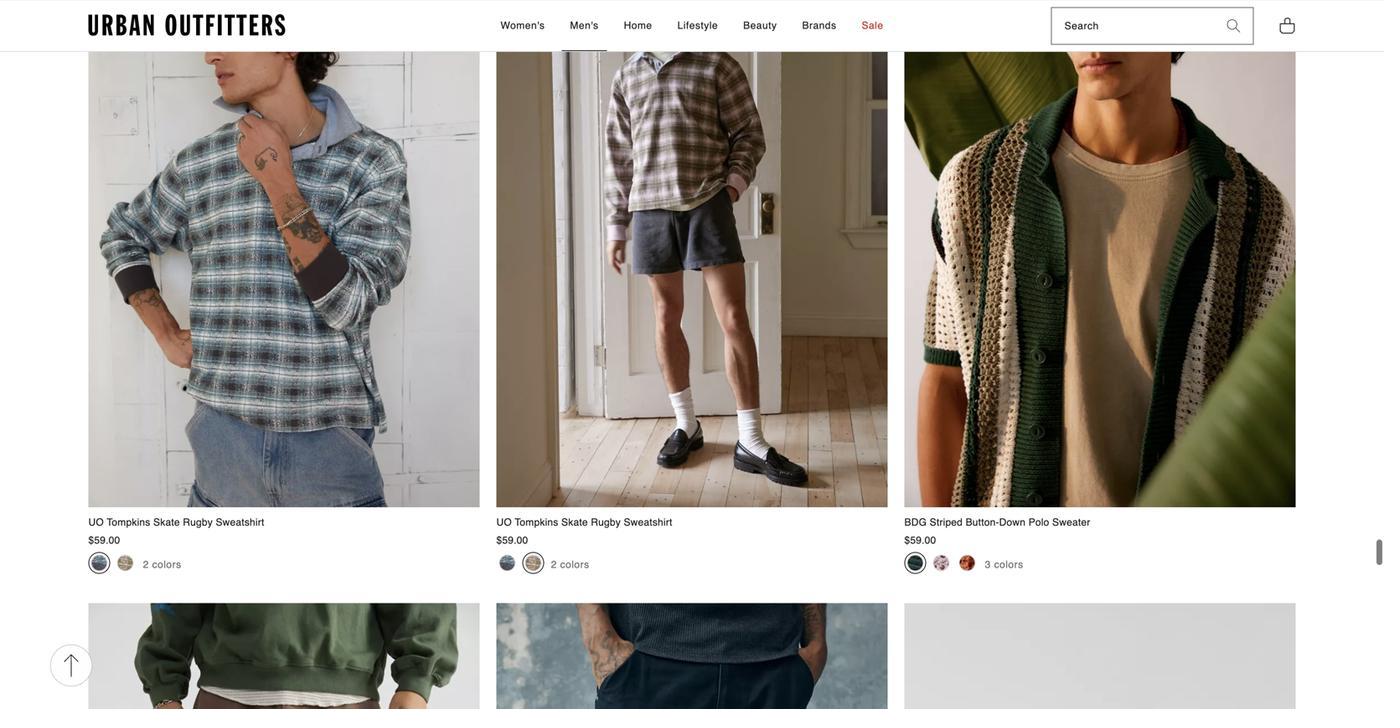Task type: locate. For each thing, give the bounding box(es) containing it.
2 $59.00 from the left
[[496, 535, 528, 547]]

2 skate from the left
[[561, 517, 588, 529]]

1 horizontal spatial $59.00
[[496, 535, 528, 547]]

original price: $59.00 element
[[88, 535, 120, 547], [496, 535, 528, 547], [904, 535, 936, 547]]

2 rugby from the left
[[591, 517, 621, 529]]

tompkins up charcoal icon
[[515, 517, 558, 529]]

lavender image for original price: $59.00 element corresponding to charcoal icon
[[525, 555, 542, 572]]

1 colors from the left
[[152, 559, 181, 571]]

blue multi image
[[933, 555, 950, 572]]

rugby
[[183, 517, 213, 529], [591, 517, 621, 529]]

2 sweatshirt from the left
[[624, 517, 672, 529]]

1 horizontal spatial colors
[[560, 559, 589, 571]]

2 tompkins from the left
[[515, 517, 558, 529]]

2 horizontal spatial original price: $59.00 element
[[904, 535, 936, 547]]

1 2 colors from the left
[[143, 559, 181, 571]]

uo tompkins skate rugby sweatshirt image for uo tompkins skate rugby sweatshirt link corresponding to original price: $59.00 element corresponding to charcoal icon
[[496, 0, 888, 508]]

1 uo tompkins skate rugby sweatshirt image from the left
[[88, 0, 480, 508]]

2 for charcoal image
[[143, 559, 149, 571]]

0 horizontal spatial lavender image
[[117, 555, 134, 572]]

2 uo from the left
[[496, 517, 512, 529]]

1 horizontal spatial uo tompkins skate rugby sweatshirt
[[496, 517, 672, 529]]

3 original price: $59.00 element from the left
[[904, 535, 936, 547]]

uo tompkins skate rugby sweatshirt link for original price: $59.00 element corresponding to charcoal image
[[88, 0, 480, 530]]

sale link
[[853, 1, 892, 51]]

sale
[[862, 20, 884, 31]]

1 sweatshirt from the left
[[216, 517, 264, 529]]

1 uo tompkins skate rugby sweatshirt from the left
[[88, 517, 264, 529]]

lavender image for original price: $59.00 element corresponding to charcoal image
[[117, 555, 134, 572]]

1 horizontal spatial rugby
[[591, 517, 621, 529]]

colors right charcoal image
[[152, 559, 181, 571]]

1 horizontal spatial uo
[[496, 517, 512, 529]]

Search text field
[[1052, 8, 1214, 44]]

uo up charcoal image
[[88, 517, 104, 529]]

search image
[[1227, 19, 1240, 33]]

tompkins up charcoal image
[[107, 517, 150, 529]]

charcoal image
[[91, 555, 108, 572]]

skate
[[153, 517, 180, 529], [561, 517, 588, 529]]

1 horizontal spatial tompkins
[[515, 517, 558, 529]]

0 horizontal spatial rugby
[[183, 517, 213, 529]]

1 skate from the left
[[153, 517, 180, 529]]

1 2 from the left
[[143, 559, 149, 571]]

women's link
[[492, 1, 553, 51]]

1 horizontal spatial uo tompkins skate rugby sweatshirt image
[[496, 0, 888, 508]]

1 lavender image from the left
[[117, 555, 134, 572]]

1 horizontal spatial sweatshirt
[[624, 517, 672, 529]]

2 original price: $59.00 element from the left
[[496, 535, 528, 547]]

1 horizontal spatial uo tompkins skate rugby sweatshirt link
[[496, 0, 888, 530]]

2 lavender image from the left
[[525, 555, 542, 572]]

2 horizontal spatial $59.00
[[904, 535, 936, 547]]

lavender image right charcoal image
[[117, 555, 134, 572]]

1 uo tompkins skate rugby sweatshirt link from the left
[[88, 0, 480, 530]]

2
[[143, 559, 149, 571], [551, 559, 557, 571]]

lavender image
[[117, 555, 134, 572], [525, 555, 542, 572]]

2 uo tompkins skate rugby sweatshirt from the left
[[496, 517, 672, 529]]

2 colors from the left
[[560, 559, 589, 571]]

bdg
[[904, 517, 927, 529]]

uo tompkins skate rugby sweatshirt image for uo tompkins skate rugby sweatshirt link associated with original price: $59.00 element corresponding to charcoal image
[[88, 0, 480, 508]]

colors for charcoal icon
[[560, 559, 589, 571]]

1 horizontal spatial 2
[[551, 559, 557, 571]]

3
[[985, 559, 991, 571]]

1 uo from the left
[[88, 517, 104, 529]]

2 2 colors from the left
[[551, 559, 589, 571]]

uo tompkins skate rugby sweatshirt link
[[88, 0, 480, 530], [496, 0, 888, 530]]

lavender image right charcoal icon
[[525, 555, 542, 572]]

2 uo tompkins skate rugby sweatshirt link from the left
[[496, 0, 888, 530]]

beauty link
[[735, 1, 785, 51]]

skate for charcoal image
[[153, 517, 180, 529]]

sweatshirt for charcoal icon
[[624, 517, 672, 529]]

home
[[624, 20, 652, 31]]

0 horizontal spatial $59.00
[[88, 535, 120, 547]]

0 horizontal spatial original price: $59.00 element
[[88, 535, 120, 547]]

original price: $59.00 element for charcoal icon
[[496, 535, 528, 547]]

1 rugby from the left
[[183, 517, 213, 529]]

0 horizontal spatial 2
[[143, 559, 149, 571]]

3 colors from the left
[[994, 559, 1024, 571]]

colors
[[152, 559, 181, 571], [560, 559, 589, 571], [994, 559, 1024, 571]]

0 horizontal spatial uo
[[88, 517, 104, 529]]

original price: $59.00 element up charcoal image
[[88, 535, 120, 547]]

None search field
[[1052, 8, 1214, 44]]

tompkins for charcoal image
[[107, 517, 150, 529]]

2 colors right charcoal image
[[143, 559, 181, 571]]

sweatshirt
[[216, 517, 264, 529], [624, 517, 672, 529]]

skate for charcoal icon
[[561, 517, 588, 529]]

colors right 3
[[994, 559, 1024, 571]]

1 horizontal spatial skate
[[561, 517, 588, 529]]

lifestyle link
[[669, 1, 726, 51]]

$59.00 up charcoal icon
[[496, 535, 528, 547]]

0 horizontal spatial sweatshirt
[[216, 517, 264, 529]]

1 original price: $59.00 element from the left
[[88, 535, 120, 547]]

0 horizontal spatial skate
[[153, 517, 180, 529]]

1 $59.00 from the left
[[88, 535, 120, 547]]

uo up charcoal icon
[[496, 517, 512, 529]]

0 horizontal spatial 2 colors
[[143, 559, 181, 571]]

2 right charcoal image
[[143, 559, 149, 571]]

0 horizontal spatial uo tompkins skate rugby sweatshirt image
[[88, 0, 480, 508]]

2 colors right charcoal icon
[[551, 559, 589, 571]]

$59.00 down bdg
[[904, 535, 936, 547]]

1 horizontal spatial lavender image
[[525, 555, 542, 572]]

uo tompkins skate rugby sweatshirt image
[[88, 0, 480, 508], [496, 0, 888, 508]]

uo tompkins skate rugby sweatshirt
[[88, 517, 264, 529], [496, 517, 672, 529]]

button-
[[966, 517, 999, 529]]

original price: $59.00 element for green multi image
[[904, 535, 936, 547]]

$59.00 for green multi image
[[904, 535, 936, 547]]

lifestyle
[[677, 20, 718, 31]]

charcoal image
[[499, 555, 516, 572]]

1 horizontal spatial 2 colors
[[551, 559, 589, 571]]

2 colors
[[143, 559, 181, 571], [551, 559, 589, 571]]

women's
[[501, 20, 545, 31]]

rugby for charcoal image
[[183, 517, 213, 529]]

$59.00 up charcoal image
[[88, 535, 120, 547]]

0 horizontal spatial uo tompkins skate rugby sweatshirt link
[[88, 0, 480, 530]]

0 horizontal spatial colors
[[152, 559, 181, 571]]

$59.00
[[88, 535, 120, 547], [496, 535, 528, 547], [904, 535, 936, 547]]

2 right charcoal icon
[[551, 559, 557, 571]]

3 colors
[[985, 559, 1024, 571]]

2 horizontal spatial colors
[[994, 559, 1024, 571]]

uo
[[88, 517, 104, 529], [496, 517, 512, 529]]

$59.00 for charcoal icon
[[496, 535, 528, 547]]

2 colors for original price: $59.00 element corresponding to charcoal image
[[143, 559, 181, 571]]

bdg striped button-down polo sweater image
[[904, 0, 1296, 508]]

original price: $59.00 element up charcoal icon
[[496, 535, 528, 547]]

original price: $59.00 element down bdg
[[904, 535, 936, 547]]

2 2 from the left
[[551, 559, 557, 571]]

0 horizontal spatial uo tompkins skate rugby sweatshirt
[[88, 517, 264, 529]]

tompkins
[[107, 517, 150, 529], [515, 517, 558, 529]]

tompkins for charcoal icon
[[515, 517, 558, 529]]

2 uo tompkins skate rugby sweatshirt image from the left
[[496, 0, 888, 508]]

1 tompkins from the left
[[107, 517, 150, 529]]

colors right charcoal icon
[[560, 559, 589, 571]]

striped
[[930, 517, 963, 529]]

3 $59.00 from the left
[[904, 535, 936, 547]]

1 horizontal spatial original price: $59.00 element
[[496, 535, 528, 547]]

uo tompkins skate rugby sweatshirt for charcoal icon
[[496, 517, 672, 529]]

0 horizontal spatial tompkins
[[107, 517, 150, 529]]

uo tompkins skate rugby sweatshirt for charcoal image
[[88, 517, 264, 529]]



Task type: vqa. For each thing, say whether or not it's contained in the screenshot.
Charcoal image's UO Tompkins Skate Rugby Sweatshirt
yes



Task type: describe. For each thing, give the bounding box(es) containing it.
parks project '90s doodle jogger sweatpant image
[[88, 604, 480, 710]]

birkenstock lutry clog image
[[904, 604, 1296, 710]]

rugby for charcoal icon
[[591, 517, 621, 529]]

bdg striped button-down polo sweater link
[[904, 0, 1296, 530]]

2 colors for original price: $59.00 element corresponding to charcoal icon
[[551, 559, 589, 571]]

uo for charcoal image
[[88, 517, 104, 529]]

home link
[[615, 1, 661, 51]]

2 for charcoal icon
[[551, 559, 557, 571]]

my shopping bag image
[[1279, 16, 1296, 35]]

sweatshirt for charcoal image
[[216, 517, 264, 529]]

down
[[999, 517, 1026, 529]]

uo for charcoal icon
[[496, 517, 512, 529]]

sweater
[[1052, 517, 1090, 529]]

polo
[[1029, 517, 1049, 529]]

standard cloth flared cargo pant image
[[496, 604, 888, 710]]

bdg striped button-down polo sweater
[[904, 517, 1090, 529]]

$59.00 for charcoal image
[[88, 535, 120, 547]]

orange multi image
[[959, 555, 976, 572]]

colors for charcoal image
[[152, 559, 181, 571]]

beauty
[[743, 20, 777, 31]]

men's link
[[562, 1, 607, 51]]

colors for green multi image
[[994, 559, 1024, 571]]

green multi image
[[907, 555, 924, 572]]

original price: $59.00 element for charcoal image
[[88, 535, 120, 547]]

urban outfitters image
[[88, 14, 285, 36]]

men's
[[570, 20, 599, 31]]

brands link
[[794, 1, 845, 51]]

uo tompkins skate rugby sweatshirt link for original price: $59.00 element corresponding to charcoal icon
[[496, 0, 888, 530]]

brands
[[802, 20, 837, 31]]

main navigation element
[[350, 1, 1034, 51]]



